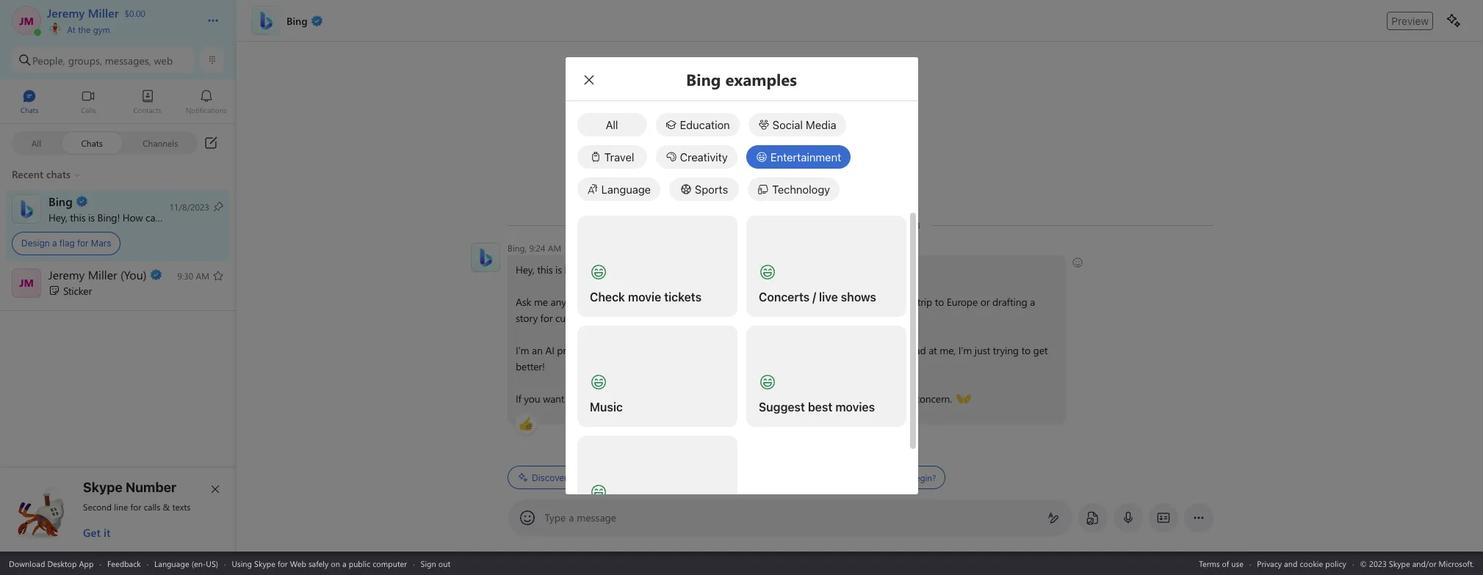 Task type: vqa. For each thing, say whether or not it's contained in the screenshot.
safely
yes



Task type: locate. For each thing, give the bounding box(es) containing it.
i for hey, this is bing ! how can i help you today?
[[164, 210, 166, 224]]

1 horizontal spatial how
[[590, 263, 611, 277]]

1 horizontal spatial want
[[740, 392, 762, 406]]

all
[[606, 118, 618, 132], [31, 137, 41, 149]]

ask
[[515, 295, 531, 309]]

just left report
[[859, 392, 874, 406]]

1 vertical spatial hey,
[[515, 263, 534, 277]]

and
[[692, 392, 711, 406]]

how inside hey, this is bing ! how can i help you today? (smileeyes)
[[590, 263, 611, 277]]

tab list
[[0, 83, 236, 123]]

groups, inside "button"
[[68, 53, 102, 67]]

hey, this is bing ! how can i help you today? (smileeyes)
[[515, 262, 759, 277]]

of left use in the right bottom of the page
[[1222, 559, 1229, 570]]

policy
[[1326, 559, 1347, 570]]

i inside ask me any type of question, like finding vegan restaurants in cambridge, itinerary for your trip to europe or drafting a story for curious kids. in groups, remember to mention me with @bing. i'm an ai preview, so i'm still learning. sometimes i might say something weird. don't get mad at me, i'm just trying to get better! if you want to start over, type
[[733, 344, 736, 358]]

how up check
[[590, 263, 611, 277]]

your
[[895, 295, 914, 309]]

might
[[739, 344, 765, 358]]

1 horizontal spatial hey,
[[515, 263, 534, 277]]

how did the universe begin? button
[[817, 467, 945, 490]]

1 vertical spatial all
[[31, 137, 41, 149]]

1 vertical spatial i
[[631, 263, 634, 277]]

0 vertical spatial is
[[88, 210, 95, 224]]

all left chats
[[31, 137, 41, 149]]

Type a message text field
[[546, 511, 1036, 527]]

how up sticker button
[[123, 210, 143, 224]]

technology
[[772, 183, 830, 196]]

0 horizontal spatial bing
[[97, 210, 117, 224]]

0 vertical spatial today?
[[210, 210, 239, 224]]

0 horizontal spatial help
[[169, 210, 188, 224]]

1 vertical spatial type
[[624, 392, 643, 406]]

i'm right me,
[[958, 344, 972, 358]]

sticker button
[[0, 263, 236, 306]]

all up travel
[[606, 118, 618, 132]]

0 horizontal spatial want
[[543, 392, 564, 406]]

get it
[[83, 526, 110, 541]]

0 horizontal spatial just
[[859, 392, 874, 406]]

like
[[645, 295, 660, 309]]

0 vertical spatial skype
[[83, 480, 123, 496]]

discover bing's magic
[[532, 473, 622, 484]]

with
[[775, 312, 793, 325]]

0 horizontal spatial how
[[123, 210, 143, 224]]

1 horizontal spatial help
[[637, 263, 656, 277]]

2 want from the left
[[740, 392, 762, 406]]

is inside hey, this is bing ! how can i help you today? (smileeyes)
[[555, 263, 562, 277]]

i inside hey, this is bing ! how can i help you today? (smileeyes)
[[631, 263, 634, 277]]

1 horizontal spatial type
[[624, 392, 643, 406]]

2 horizontal spatial the
[[861, 472, 874, 484]]

this inside hey, this is bing ! how can i help you today? (smileeyes)
[[537, 263, 552, 277]]

help inside hey, this is bing ! how can i help you today? (smileeyes)
[[637, 263, 656, 277]]

0 vertical spatial i
[[164, 210, 166, 224]]

0 vertical spatial bing
[[97, 210, 117, 224]]

using
[[232, 559, 252, 570]]

1 vertical spatial this
[[537, 263, 552, 277]]

a
[[52, 238, 57, 249], [1030, 295, 1035, 309], [907, 392, 912, 406], [569, 511, 574, 525], [342, 559, 347, 570]]

me left any in the left of the page
[[534, 295, 548, 309]]

to left give
[[764, 392, 774, 406]]

0 horizontal spatial !
[[117, 210, 120, 224]]

movies
[[835, 401, 875, 414]]

0 horizontal spatial is
[[88, 210, 95, 224]]

1 horizontal spatial i
[[631, 263, 634, 277]]

0 horizontal spatial i'm
[[515, 344, 529, 358]]

for right story
[[540, 312, 552, 325]]

1 horizontal spatial today?
[[677, 263, 706, 277]]

universe
[[876, 472, 908, 484]]

second line for calls & texts
[[83, 502, 191, 514]]

the for what's
[[752, 472, 765, 484]]

you inside ask me any type of question, like finding vegan restaurants in cambridge, itinerary for your trip to europe or drafting a story for curious kids. in groups, remember to mention me with @bing. i'm an ai preview, so i'm still learning. sometimes i might say something weird. don't get mad at me, i'm just trying to get better! if you want to start over, type
[[524, 392, 540, 406]]

0 horizontal spatial the
[[78, 24, 91, 35]]

design
[[21, 238, 50, 249]]

1 i'm from the left
[[515, 344, 529, 358]]

0 vertical spatial !
[[117, 210, 120, 224]]

1 vertical spatial bing
[[564, 263, 585, 277]]

bing,
[[507, 242, 527, 254]]

1 want from the left
[[543, 392, 564, 406]]

can
[[146, 210, 161, 224], [613, 263, 629, 277]]

just left trying
[[974, 344, 990, 358]]

ask me any type of question, like finding vegan restaurants in cambridge, itinerary for your trip to europe or drafting a story for curious kids. in groups, remember to mention me with @bing. i'm an ai preview, so i'm still learning. sometimes i might say something weird. don't get mad at me, i'm just trying to get better! if you want to start over, type
[[515, 295, 1050, 406]]

feedback link
[[107, 559, 141, 570]]

social media
[[773, 118, 837, 132]]

0 horizontal spatial this
[[70, 210, 86, 224]]

1 vertical spatial groups,
[[623, 312, 656, 325]]

today? for hey, this is bing ! how can i help you today?
[[210, 210, 239, 224]]

0 vertical spatial help
[[169, 210, 188, 224]]

shows
[[841, 291, 876, 304]]

groups, down like
[[623, 312, 656, 325]]

1 vertical spatial of
[[1222, 559, 1229, 570]]

the right 'what's'
[[752, 472, 765, 484]]

to
[[935, 295, 944, 309], [707, 312, 716, 325], [1021, 344, 1030, 358], [567, 392, 576, 406], [764, 392, 774, 406]]

i'm left an
[[515, 344, 529, 358]]

the
[[78, 24, 91, 35], [752, 472, 765, 484], [861, 472, 874, 484]]

0 horizontal spatial language
[[154, 559, 189, 570]]

0 vertical spatial of
[[591, 295, 599, 309]]

0 horizontal spatial all
[[31, 137, 41, 149]]

people,
[[32, 53, 65, 67]]

the right 'did'
[[861, 472, 874, 484]]

get left mad
[[889, 344, 903, 358]]

0 vertical spatial can
[[146, 210, 161, 224]]

of inside ask me any type of question, like finding vegan restaurants in cambridge, itinerary for your trip to europe or drafting a story for curious kids. in groups, remember to mention me with @bing. i'm an ai preview, so i'm still learning. sometimes i might say something weird. don't get mad at me, i'm just trying to get better! if you want to start over, type
[[591, 295, 599, 309]]

i for hey, this is bing ! how can i help you today? (smileeyes)
[[631, 263, 634, 277]]

channels
[[143, 137, 178, 149]]

language left (en-
[[154, 559, 189, 570]]

0 vertical spatial language
[[601, 183, 651, 196]]

cookie
[[1300, 559, 1323, 570]]

0 horizontal spatial i
[[164, 210, 166, 224]]

type right over,
[[624, 392, 643, 406]]

2 horizontal spatial i
[[733, 344, 736, 358]]

1 horizontal spatial bing
[[564, 263, 585, 277]]

language (en-us)
[[154, 559, 218, 570]]

2 horizontal spatial how
[[826, 472, 844, 484]]

0 vertical spatial this
[[70, 210, 86, 224]]

help for hey, this is bing ! how can i help you today? (smileeyes)
[[637, 263, 656, 277]]

computer
[[373, 559, 407, 570]]

0 vertical spatial hey,
[[48, 210, 67, 224]]

to left start
[[567, 392, 576, 406]]

hey, inside hey, this is bing ! how can i help you today? (smileeyes)
[[515, 263, 534, 277]]

1 horizontal spatial i'm
[[608, 344, 621, 358]]

i'm
[[515, 344, 529, 358], [608, 344, 621, 358], [958, 344, 972, 358]]

say
[[767, 344, 781, 358]]

1 vertical spatial is
[[555, 263, 562, 277]]

today? for hey, this is bing ! how can i help you today? (smileeyes)
[[677, 263, 706, 277]]

2 vertical spatial i
[[733, 344, 736, 358]]

for right the line
[[130, 502, 141, 514]]

question,
[[602, 295, 642, 309]]

for right flag
[[77, 238, 89, 249]]

0 horizontal spatial hey,
[[48, 210, 67, 224]]

2 horizontal spatial i'm
[[958, 344, 972, 358]]

line
[[114, 502, 128, 514]]

2 vertical spatial me
[[797, 392, 811, 406]]

type up curious
[[569, 295, 588, 309]]

bing up the mars
[[97, 210, 117, 224]]

want left start
[[543, 392, 564, 406]]

0 horizontal spatial of
[[591, 295, 599, 309]]

suggest best movies
[[759, 401, 875, 414]]

1 vertical spatial can
[[613, 263, 629, 277]]

i'm right so
[[608, 344, 621, 358]]

1 horizontal spatial all
[[606, 118, 618, 132]]

1 vertical spatial language
[[154, 559, 189, 570]]

don't
[[863, 344, 886, 358]]

9:24
[[529, 242, 545, 254]]

the inside how did the universe begin? button
[[861, 472, 874, 484]]

1 horizontal spatial is
[[555, 263, 562, 277]]

drafting
[[992, 295, 1027, 309]]

for inside "skype number" element
[[130, 502, 141, 514]]

bing
[[97, 210, 117, 224], [564, 263, 585, 277]]

0 horizontal spatial type
[[569, 295, 588, 309]]

1 vertical spatial today?
[[677, 263, 706, 277]]

1 get from the left
[[889, 344, 903, 358]]

1 horizontal spatial this
[[537, 263, 552, 277]]

this
[[70, 210, 86, 224], [537, 263, 552, 277]]

start
[[579, 392, 598, 406]]

the inside at the gym button
[[78, 24, 91, 35]]

this for hey, this is bing ! how can i help you today?
[[70, 210, 86, 224]]

a inside ask me any type of question, like finding vegan restaurants in cambridge, itinerary for your trip to europe or drafting a story for curious kids. in groups, remember to mention me with @bing. i'm an ai preview, so i'm still learning. sometimes i might say something weird. don't get mad at me, i'm just trying to get better! if you want to start over, type
[[1030, 295, 1035, 309]]

1 vertical spatial !
[[585, 263, 588, 277]]

1 vertical spatial how
[[590, 263, 611, 277]]

(smileeyes)
[[711, 262, 759, 276]]

1 horizontal spatial groups,
[[623, 312, 656, 325]]

0 horizontal spatial can
[[146, 210, 161, 224]]

the inside what's the weather? button
[[752, 472, 765, 484]]

texts
[[172, 502, 191, 514]]

0 horizontal spatial get
[[889, 344, 903, 358]]

am
[[548, 242, 561, 254]]

0 horizontal spatial today?
[[210, 210, 239, 224]]

skype
[[83, 480, 123, 496], [254, 559, 275, 570]]

1 vertical spatial skype
[[254, 559, 275, 570]]

public
[[349, 559, 370, 570]]

want left give
[[740, 392, 762, 406]]

1 horizontal spatial !
[[585, 263, 588, 277]]

0 horizontal spatial groups,
[[68, 53, 102, 67]]

can for hey, this is bing ! how can i help you today? (smileeyes)
[[613, 263, 629, 277]]

hey, up design a flag for mars
[[48, 210, 67, 224]]

give
[[776, 392, 794, 406]]

just
[[974, 344, 990, 358], [859, 392, 874, 406]]

groups,
[[68, 53, 102, 67], [623, 312, 656, 325]]

1 horizontal spatial language
[[601, 183, 651, 196]]

preview,
[[557, 344, 592, 358]]

this down 9:24
[[537, 263, 552, 277]]

of up kids.
[[591, 295, 599, 309]]

0 vertical spatial groups,
[[68, 53, 102, 67]]

can inside hey, this is bing ! how can i help you today? (smileeyes)
[[613, 263, 629, 277]]

education
[[680, 118, 730, 132]]

me left with
[[758, 312, 772, 325]]

it
[[104, 526, 110, 541]]

3 i'm from the left
[[958, 344, 972, 358]]

the right at
[[78, 24, 91, 35]]

best
[[808, 401, 832, 414]]

language
[[601, 183, 651, 196], [154, 559, 189, 570]]

language down travel
[[601, 183, 651, 196]]

1 horizontal spatial me
[[758, 312, 772, 325]]

1 horizontal spatial the
[[752, 472, 765, 484]]

sign
[[421, 559, 436, 570]]

groups, inside ask me any type of question, like finding vegan restaurants in cambridge, itinerary for your trip to europe or drafting a story for curious kids. in groups, remember to mention me with @bing. i'm an ai preview, so i'm still learning. sometimes i might say something weird. don't get mad at me, i'm just trying to get better! if you want to start over, type
[[623, 312, 656, 325]]

this up flag
[[70, 210, 86, 224]]

bing inside hey, this is bing ! how can i help you today? (smileeyes)
[[564, 263, 585, 277]]

kids.
[[590, 312, 609, 325]]

is up the mars
[[88, 210, 95, 224]]

groups, down at the gym
[[68, 53, 102, 67]]

begin?
[[910, 472, 936, 484]]

how left 'did'
[[826, 472, 844, 484]]

0 vertical spatial me
[[534, 295, 548, 309]]

! inside hey, this is bing ! how can i help you today? (smileeyes)
[[585, 263, 588, 277]]

an
[[532, 344, 542, 358]]

me right give
[[797, 392, 811, 406]]

1 horizontal spatial just
[[974, 344, 990, 358]]

0 vertical spatial just
[[974, 344, 990, 358]]

1 horizontal spatial get
[[1033, 344, 1048, 358]]

1 horizontal spatial skype
[[254, 559, 275, 570]]

a right drafting
[[1030, 295, 1035, 309]]

skype up second
[[83, 480, 123, 496]]

2 vertical spatial how
[[826, 472, 844, 484]]

1 horizontal spatial can
[[613, 263, 629, 277]]

type
[[569, 295, 588, 309], [624, 392, 643, 406]]

i
[[164, 210, 166, 224], [631, 263, 634, 277], [733, 344, 736, 358]]

people, groups, messages, web
[[32, 53, 173, 67]]

how
[[123, 210, 143, 224], [590, 263, 611, 277], [826, 472, 844, 484]]

2 horizontal spatial me
[[797, 392, 811, 406]]

hey, for hey, this is bing ! how can i help you today?
[[48, 210, 67, 224]]

today? inside hey, this is bing ! how can i help you today? (smileeyes)
[[677, 263, 706, 277]]

did
[[846, 472, 859, 484]]

message
[[577, 511, 617, 525]]

0 vertical spatial how
[[123, 210, 143, 224]]

skype right using
[[254, 559, 275, 570]]

bing up any in the left of the page
[[564, 263, 585, 277]]

something
[[784, 344, 831, 358]]

if
[[713, 392, 719, 406]]

how did the universe begin?
[[826, 472, 936, 484]]

today?
[[210, 210, 239, 224], [677, 263, 706, 277]]

live
[[819, 291, 838, 304]]

curious
[[555, 312, 587, 325]]

hey, down "bing,"
[[515, 263, 534, 277]]

to right trying
[[1021, 344, 1030, 358]]

terms
[[1199, 559, 1220, 570]]

1 vertical spatial help
[[637, 263, 656, 277]]

bing for hey, this is bing ! how can i help you today? (smileeyes)
[[564, 263, 585, 277]]

mention
[[719, 312, 755, 325]]

0 vertical spatial all
[[606, 118, 618, 132]]

get right trying
[[1033, 344, 1048, 358]]

is down the am
[[555, 263, 562, 277]]



Task type: describe. For each thing, give the bounding box(es) containing it.
bing for hey, this is bing ! how can i help you today?
[[97, 210, 117, 224]]

over,
[[601, 392, 622, 406]]

in
[[777, 295, 785, 309]]

messages,
[[105, 53, 151, 67]]

web
[[290, 559, 306, 570]]

learning.
[[641, 344, 679, 358]]

gym
[[93, 24, 110, 35]]

concerts
[[759, 291, 809, 304]]

a right report
[[907, 392, 912, 406]]

social
[[773, 118, 803, 132]]

check movie tickets
[[590, 291, 701, 304]]

so
[[595, 344, 605, 358]]

feedback,
[[814, 392, 856, 406]]

still
[[624, 344, 639, 358]]

cambridge,
[[787, 295, 838, 309]]

trying
[[993, 344, 1019, 358]]

privacy and cookie policy
[[1257, 559, 1347, 570]]

at the gym
[[65, 24, 110, 35]]

and
[[1284, 559, 1298, 570]]

sometimes
[[682, 344, 731, 358]]

using skype for web safely on a public computer link
[[232, 559, 407, 570]]

us)
[[206, 559, 218, 570]]

@bing.
[[796, 312, 827, 325]]

is for hey, this is bing ! how can i help you today? (smileeyes)
[[555, 263, 562, 277]]

for left web
[[278, 559, 288, 570]]

0 horizontal spatial me
[[534, 295, 548, 309]]

at
[[928, 344, 937, 358]]

ai
[[545, 344, 554, 358]]

concern.
[[915, 392, 952, 406]]

1 vertical spatial me
[[758, 312, 772, 325]]

for left your
[[879, 295, 892, 309]]

how inside button
[[826, 472, 844, 484]]

app
[[79, 559, 94, 570]]

want inside ask me any type of question, like finding vegan restaurants in cambridge, itinerary for your trip to europe or drafting a story for curious kids. in groups, remember to mention me with @bing. i'm an ai preview, so i'm still learning. sometimes i might say something weird. don't get mad at me, i'm just trying to get better! if you want to start over, type
[[543, 392, 564, 406]]

. and if you want to give me feedback, just report a concern.
[[688, 392, 955, 406]]

better!
[[515, 360, 545, 374]]

weather?
[[767, 472, 801, 484]]

2 get from the left
[[1033, 344, 1048, 358]]

help for hey, this is bing ! how can i help you today?
[[169, 210, 188, 224]]

magic
[[597, 473, 622, 484]]

get
[[83, 526, 101, 541]]

a right type
[[569, 511, 574, 525]]

tickets
[[664, 291, 701, 304]]

safely
[[308, 559, 329, 570]]

hey, this is bing ! how can i help you today?
[[48, 210, 241, 224]]

! for hey, this is bing ! how can i help you today? (smileeyes)
[[585, 263, 588, 277]]

skype number
[[83, 480, 177, 496]]

language for language
[[601, 183, 651, 196]]

how for hey, this is bing ! how can i help you today?
[[123, 210, 143, 224]]

language (en-us) link
[[154, 559, 218, 570]]

this for hey, this is bing ! how can i help you today? (smileeyes)
[[537, 263, 552, 277]]

just inside ask me any type of question, like finding vegan restaurants in cambridge, itinerary for your trip to europe or drafting a story for curious kids. in groups, remember to mention me with @bing. i'm an ai preview, so i'm still learning. sometimes i might say something weird. don't get mad at me, i'm just trying to get better! if you want to start over, type
[[974, 344, 990, 358]]

mars
[[91, 238, 111, 249]]

language for language (en-us)
[[154, 559, 189, 570]]

at the gym button
[[47, 21, 192, 35]]

me,
[[939, 344, 956, 358]]

at
[[67, 24, 76, 35]]

feedback
[[107, 559, 141, 570]]

web
[[154, 53, 173, 67]]

1 vertical spatial just
[[859, 392, 874, 406]]

calls
[[144, 502, 160, 514]]

what's the weather?
[[724, 472, 801, 484]]

sports
[[695, 183, 728, 196]]

the for at
[[78, 24, 91, 35]]

vegan
[[696, 295, 723, 309]]

skype number element
[[12, 480, 224, 541]]

0 horizontal spatial skype
[[83, 480, 123, 496]]

is for hey, this is bing ! how can i help you today?
[[88, 210, 95, 224]]

1 horizontal spatial of
[[1222, 559, 1229, 570]]

to right trip
[[935, 295, 944, 309]]

use
[[1232, 559, 1244, 570]]

using skype for web safely on a public computer
[[232, 559, 407, 570]]

download
[[9, 559, 45, 570]]

design a flag for mars
[[21, 238, 111, 249]]

second
[[83, 502, 112, 514]]

music
[[590, 401, 623, 414]]

any
[[550, 295, 566, 309]]

sign out
[[421, 559, 450, 570]]

concerts / live shows
[[759, 291, 876, 304]]

0 vertical spatial type
[[569, 295, 588, 309]]

how for hey, this is bing ! how can i help you today? (smileeyes)
[[590, 263, 611, 277]]

movie
[[628, 291, 661, 304]]

download desktop app
[[9, 559, 94, 570]]

.
[[688, 392, 690, 406]]

a left flag
[[52, 238, 57, 249]]

can for hey, this is bing ! how can i help you today?
[[146, 210, 161, 224]]

restaurants
[[725, 295, 774, 309]]

to down vegan
[[707, 312, 716, 325]]

2 i'm from the left
[[608, 344, 621, 358]]

number
[[126, 480, 177, 496]]

suggest
[[759, 401, 805, 414]]

remember
[[658, 312, 704, 325]]

you inside hey, this is bing ! how can i help you today? (smileeyes)
[[658, 263, 675, 277]]

/
[[812, 291, 816, 304]]

bing, 9:24 am
[[507, 242, 561, 254]]

media
[[806, 118, 837, 132]]

sign out link
[[421, 559, 450, 570]]

! for hey, this is bing ! how can i help you today?
[[117, 210, 120, 224]]

hey, for hey, this is bing ! how can i help you today? (smileeyes)
[[515, 263, 534, 277]]

privacy
[[1257, 559, 1282, 570]]

a right the on
[[342, 559, 347, 570]]

discover
[[532, 473, 567, 484]]

(openhands)
[[956, 392, 1011, 406]]



